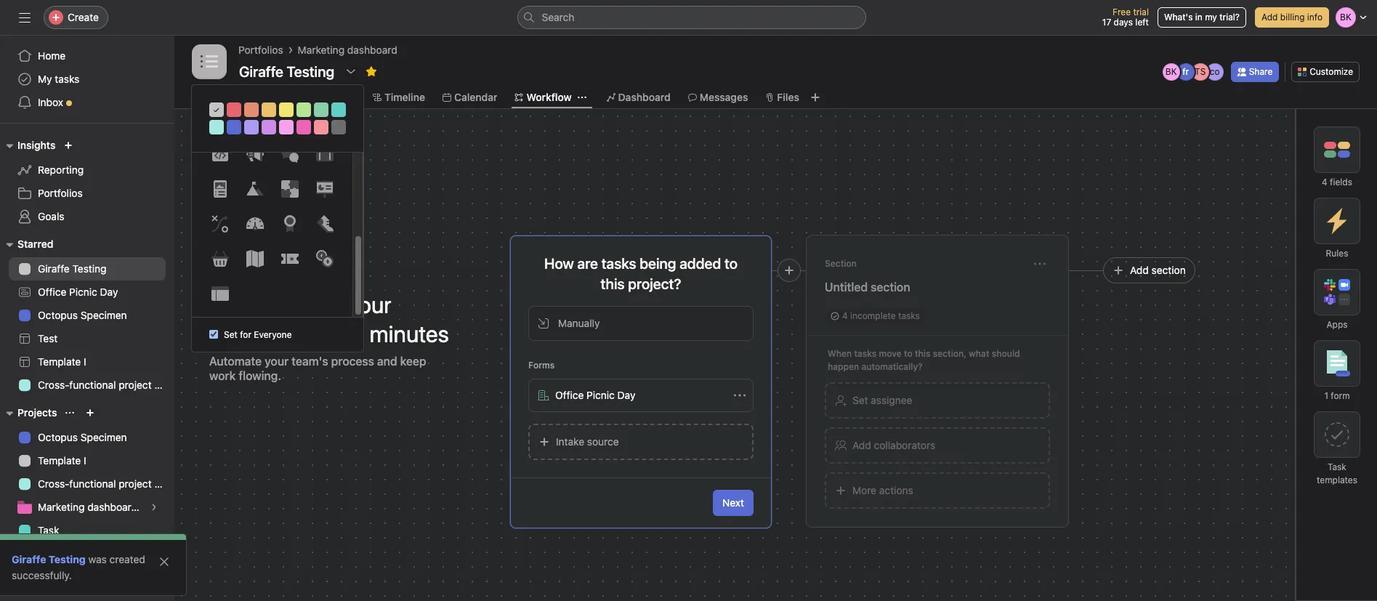 Task type: vqa. For each thing, say whether or not it's contained in the screenshot.
actions
no



Task type: locate. For each thing, give the bounding box(es) containing it.
1 vertical spatial section
[[871, 281, 911, 294]]

when
[[828, 348, 852, 359]]

1 horizontal spatial portfolios
[[238, 44, 283, 56]]

1 project from the top
[[119, 379, 152, 391]]

plan for cross-functional project plan link within the starred element
[[154, 379, 174, 391]]

line and symbols image
[[211, 215, 229, 233]]

cross- inside starred element
[[38, 379, 69, 391]]

template i link up marketing dashboards
[[9, 449, 166, 473]]

1 vertical spatial in
[[305, 320, 323, 348]]

1
[[1325, 390, 1329, 401]]

0 vertical spatial octopus
[[38, 309, 78, 321]]

office for office picnic day link
[[38, 286, 66, 298]]

new project or portfolio image
[[86, 409, 95, 417]]

1 template from the top
[[38, 356, 81, 368]]

4
[[1323, 177, 1328, 188], [843, 310, 848, 321]]

functional up marketing dashboards
[[69, 478, 116, 490]]

functional for cross-functional project plan link inside the the projects element
[[69, 478, 116, 490]]

portfolios link up list link
[[238, 42, 283, 58]]

template down test
[[38, 356, 81, 368]]

template i inside the projects element
[[38, 454, 86, 467]]

1 horizontal spatial in
[[1196, 12, 1203, 23]]

1 vertical spatial office
[[555, 389, 584, 401]]

set assignee button
[[825, 382, 1051, 419]]

day up 'test' 'link'
[[100, 286, 118, 298]]

messages link
[[688, 89, 748, 105]]

project inside the projects element
[[119, 478, 152, 490]]

test link
[[9, 327, 166, 350]]

0 vertical spatial portfolios link
[[238, 42, 283, 58]]

cross-
[[38, 379, 69, 391], [38, 478, 69, 490]]

1 vertical spatial add
[[1131, 264, 1149, 276]]

projects button
[[0, 404, 57, 422]]

4 left fields
[[1323, 177, 1328, 188]]

task down marketing dashboards link
[[38, 524, 59, 537]]

task up templates
[[1328, 462, 1347, 473]]

test
[[38, 332, 58, 345]]

cross- for cross-functional project plan link within the starred element
[[38, 379, 69, 391]]

starred element
[[0, 231, 174, 400]]

i down 'test' 'link'
[[84, 356, 86, 368]]

day up intake source "dropdown button"
[[618, 389, 636, 401]]

in left my
[[1196, 12, 1203, 23]]

1 plan from the top
[[154, 379, 174, 391]]

octopus up test
[[38, 309, 78, 321]]

remove from starred image
[[366, 65, 377, 77]]

workflow
[[209, 320, 300, 348]]

1 vertical spatial cross-functional project plan
[[38, 478, 174, 490]]

office picnic day inside starred element
[[38, 286, 118, 298]]

0 vertical spatial octopus specimen
[[38, 309, 127, 321]]

4 left incomplete
[[843, 310, 848, 321]]

portfolios link down the reporting
[[9, 182, 166, 205]]

your
[[348, 291, 392, 318], [265, 355, 289, 368]]

day inside starred element
[[100, 286, 118, 298]]

section inside button
[[1152, 264, 1186, 276]]

1 horizontal spatial add
[[1131, 264, 1149, 276]]

add for add section
[[1131, 264, 1149, 276]]

2 vertical spatial marketing
[[38, 547, 85, 560]]

2 vertical spatial add
[[853, 439, 872, 452]]

i for 2nd template i link
[[84, 454, 86, 467]]

1 vertical spatial task
[[38, 524, 59, 537]]

1 vertical spatial project
[[119, 478, 152, 490]]

next
[[723, 497, 745, 509]]

0 vertical spatial plan
[[154, 379, 174, 391]]

i inside the projects element
[[84, 454, 86, 467]]

testing up invite on the bottom of the page
[[49, 553, 86, 566]]

show options image
[[734, 390, 746, 401]]

1 horizontal spatial office picnic day
[[555, 389, 636, 401]]

0 horizontal spatial set
[[224, 330, 238, 341]]

my
[[1206, 12, 1218, 23]]

0 vertical spatial to
[[725, 255, 738, 272]]

0 vertical spatial your
[[348, 291, 392, 318]]

to
[[725, 255, 738, 272], [904, 348, 913, 359]]

add
[[1262, 12, 1279, 23], [1131, 264, 1149, 276], [853, 439, 872, 452]]

project
[[119, 379, 152, 391], [119, 478, 152, 490]]

starred
[[17, 238, 53, 250]]

cross- up projects at the bottom left of page
[[38, 379, 69, 391]]

0 horizontal spatial picnic
[[69, 286, 97, 298]]

share
[[1250, 66, 1273, 77]]

next button
[[713, 490, 754, 516]]

template inside the projects element
[[38, 454, 81, 467]]

process
[[331, 355, 374, 368]]

cross-functional project plan link up "new project or portfolio" image
[[9, 374, 174, 397]]

template down show options, current sort, top image
[[38, 454, 81, 467]]

tasks up the this project?
[[602, 255, 637, 272]]

see details, marketing dashboards image
[[150, 503, 159, 512]]

0 horizontal spatial 4
[[843, 310, 848, 321]]

add section button
[[1104, 257, 1196, 284]]

was created successfully.
[[12, 553, 145, 582]]

0 vertical spatial giraffe testing
[[38, 262, 107, 275]]

1 cross-functional project plan link from the top
[[9, 374, 174, 397]]

happen
[[828, 361, 860, 372]]

testing up office picnic day link
[[72, 262, 107, 275]]

portfolios link inside insights element
[[9, 182, 166, 205]]

office
[[38, 286, 66, 298], [555, 389, 584, 401]]

to left this
[[904, 348, 913, 359]]

office inside button
[[555, 389, 584, 401]]

0 vertical spatial project
[[119, 379, 152, 391]]

0 vertical spatial template i link
[[9, 350, 166, 374]]

goals
[[38, 210, 64, 222]]

specimen down "new project or portfolio" image
[[81, 431, 127, 444]]

project down 'test' 'link'
[[119, 379, 152, 391]]

portfolios
[[238, 44, 283, 56], [38, 187, 83, 199]]

assignee
[[871, 394, 913, 406]]

1 specimen from the top
[[81, 309, 127, 321]]

portfolios up list link
[[238, 44, 283, 56]]

to inside how are tasks being added to this project?
[[725, 255, 738, 272]]

testing
[[72, 262, 107, 275], [49, 553, 86, 566]]

octopus down show options, current sort, top image
[[38, 431, 78, 444]]

set left assignee
[[853, 394, 869, 406]]

office picnic day for office picnic day button
[[555, 389, 636, 401]]

megaphone image
[[246, 145, 264, 163]]

chat bubbles image
[[281, 145, 298, 163]]

overview
[[206, 91, 251, 103]]

0 vertical spatial office
[[38, 286, 66, 298]]

2 plan from the top
[[154, 478, 174, 490]]

2 cross-functional project plan from the top
[[38, 478, 174, 490]]

set for set assignee
[[853, 394, 869, 406]]

template for second template i link from the bottom of the page
[[38, 356, 81, 368]]

2 template from the top
[[38, 454, 81, 467]]

new image
[[64, 141, 73, 150]]

0 horizontal spatial day
[[100, 286, 118, 298]]

0 horizontal spatial marketing dashboard link
[[9, 542, 166, 566]]

0 horizontal spatial your
[[265, 355, 289, 368]]

2 octopus specimen from the top
[[38, 431, 127, 444]]

add billing info
[[1262, 12, 1323, 23]]

tasks
[[55, 73, 80, 85], [602, 255, 637, 272], [899, 310, 920, 321], [855, 348, 877, 359]]

2 i from the top
[[84, 454, 86, 467]]

marketing dashboards
[[38, 501, 143, 513]]

1 horizontal spatial picnic
[[587, 389, 615, 401]]

plan for cross-functional project plan link inside the the projects element
[[154, 478, 174, 490]]

what's in my trial? button
[[1158, 7, 1247, 28]]

1 vertical spatial dashboard
[[87, 547, 137, 560]]

testing inside starred element
[[72, 262, 107, 275]]

0 vertical spatial add
[[1262, 12, 1279, 23]]

0 vertical spatial section
[[1152, 264, 1186, 276]]

home
[[38, 49, 66, 62]]

2 horizontal spatial add
[[1262, 12, 1279, 23]]

plan inside starred element
[[154, 379, 174, 391]]

cross- up marketing dashboards link
[[38, 478, 69, 490]]

bk
[[1166, 66, 1178, 77]]

0 vertical spatial dashboard
[[347, 44, 398, 56]]

1 vertical spatial template i link
[[9, 449, 166, 473]]

to right added
[[725, 255, 738, 272]]

1 vertical spatial your
[[265, 355, 289, 368]]

0 horizontal spatial dashboard
[[87, 547, 137, 560]]

1 vertical spatial picnic
[[587, 389, 615, 401]]

0 horizontal spatial portfolios link
[[9, 182, 166, 205]]

office picnic day inside button
[[555, 389, 636, 401]]

1 i from the top
[[84, 356, 86, 368]]

marketing dashboard link
[[298, 42, 398, 58], [9, 542, 166, 566]]

octopus specimen down "new project or portfolio" image
[[38, 431, 127, 444]]

plan inside the projects element
[[154, 478, 174, 490]]

marketing dashboard link up invite on the bottom of the page
[[9, 542, 166, 566]]

octopus specimen
[[38, 309, 127, 321], [38, 431, 127, 444]]

dashboard up remove from starred image
[[347, 44, 398, 56]]

cross-functional project plan up "new project or portfolio" image
[[38, 379, 174, 391]]

octopus specimen inside the projects element
[[38, 431, 127, 444]]

reporting
[[38, 164, 84, 176]]

set inside button
[[853, 394, 869, 406]]

office for office picnic day button
[[555, 389, 584, 401]]

0 vertical spatial office picnic day
[[38, 286, 118, 298]]

picnic inside starred element
[[69, 286, 97, 298]]

marketing dashboard up show options icon on the left top
[[298, 44, 398, 56]]

project inside starred element
[[119, 379, 152, 391]]

1 vertical spatial plan
[[154, 478, 174, 490]]

office inside starred element
[[38, 286, 66, 298]]

fr
[[1183, 66, 1190, 77]]

1 vertical spatial functional
[[69, 478, 116, 490]]

mountain flag image
[[246, 180, 264, 198]]

board
[[327, 91, 356, 103]]

what
[[969, 348, 990, 359]]

4 for 4 fields
[[1323, 177, 1328, 188]]

template i inside starred element
[[38, 356, 86, 368]]

dashboard down task link
[[87, 547, 137, 560]]

your down everyone
[[265, 355, 289, 368]]

1 horizontal spatial marketing dashboard
[[298, 44, 398, 56]]

files
[[778, 91, 800, 103]]

1 cross-functional project plan from the top
[[38, 379, 174, 391]]

specimen inside starred element
[[81, 309, 127, 321]]

2 octopus specimen link from the top
[[9, 426, 166, 449]]

office picnic day
[[38, 286, 118, 298], [555, 389, 636, 401]]

in inside what's in my trial? button
[[1196, 12, 1203, 23]]

marketing for marketing dashboards link
[[38, 501, 85, 513]]

source
[[587, 436, 619, 448]]

marketing up successfully.
[[38, 547, 85, 560]]

giraffe
[[38, 262, 70, 275], [12, 553, 46, 566]]

2 template i link from the top
[[9, 449, 166, 473]]

i up marketing dashboards
[[84, 454, 86, 467]]

0 vertical spatial template
[[38, 356, 81, 368]]

picnic for office picnic day button
[[587, 389, 615, 401]]

giraffe testing
[[38, 262, 107, 275], [12, 553, 86, 566]]

0 horizontal spatial portfolios
[[38, 187, 83, 199]]

functional inside the projects element
[[69, 478, 116, 490]]

1 template i from the top
[[38, 356, 86, 368]]

giraffe testing up successfully.
[[12, 553, 86, 566]]

section inside button
[[871, 281, 911, 294]]

octopus specimen link down "new project or portfolio" image
[[9, 426, 166, 449]]

1 vertical spatial marketing dashboard link
[[9, 542, 166, 566]]

i inside starred element
[[84, 356, 86, 368]]

specimen down office picnic day link
[[81, 309, 127, 321]]

1 vertical spatial day
[[618, 389, 636, 401]]

1 functional from the top
[[69, 379, 116, 391]]

1 vertical spatial portfolios
[[38, 187, 83, 199]]

functional up "new project or portfolio" image
[[69, 379, 116, 391]]

0 vertical spatial giraffe
[[38, 262, 70, 275]]

your up two minutes
[[348, 291, 392, 318]]

1 octopus from the top
[[38, 309, 78, 321]]

create button
[[44, 6, 108, 29]]

0 horizontal spatial task
[[38, 524, 59, 537]]

0 vertical spatial in
[[1196, 12, 1203, 23]]

1 horizontal spatial office
[[555, 389, 584, 401]]

functional for cross-functional project plan link within the starred element
[[69, 379, 116, 391]]

1 horizontal spatial portfolios link
[[238, 42, 283, 58]]

and
[[377, 355, 397, 368]]

0 horizontal spatial to
[[725, 255, 738, 272]]

giraffe down starred
[[38, 262, 70, 275]]

octopus
[[38, 309, 78, 321], [38, 431, 78, 444]]

1 vertical spatial template
[[38, 454, 81, 467]]

customize button
[[1292, 62, 1360, 82]]

reporting link
[[9, 159, 166, 182]]

marketing up board link
[[298, 44, 345, 56]]

giraffe up successfully.
[[12, 553, 46, 566]]

0 vertical spatial portfolios
[[238, 44, 283, 56]]

templates
[[1317, 475, 1358, 486]]

0 vertical spatial set
[[224, 330, 238, 341]]

what's
[[1165, 12, 1193, 23]]

giraffe testing inside starred element
[[38, 262, 107, 275]]

fields
[[1331, 177, 1353, 188]]

task inside the projects element
[[38, 524, 59, 537]]

list link
[[269, 89, 298, 105]]

project up see details, marketing dashboards icon
[[119, 478, 152, 490]]

collaborators
[[874, 439, 936, 452]]

add tab image
[[810, 92, 822, 103]]

tasks inside how are tasks being added to this project?
[[602, 255, 637, 272]]

template i for 2nd template i link
[[38, 454, 86, 467]]

specimen inside the projects element
[[81, 431, 127, 444]]

marketing dashboard down task link
[[38, 547, 137, 560]]

marketing dashboard link up show options icon on the left top
[[298, 42, 398, 58]]

1 vertical spatial octopus specimen link
[[9, 426, 166, 449]]

0 vertical spatial functional
[[69, 379, 116, 391]]

cross-functional project plan inside the projects element
[[38, 478, 174, 490]]

projects element
[[0, 400, 174, 592]]

1 horizontal spatial section
[[1152, 264, 1186, 276]]

marketing dashboard inside the projects element
[[38, 547, 137, 560]]

cross-functional project plan up dashboards
[[38, 478, 174, 490]]

template i
[[38, 356, 86, 368], [38, 454, 86, 467]]

add for add collaborators
[[853, 439, 872, 452]]

None text field
[[236, 58, 338, 84]]

0 vertical spatial octopus specimen link
[[9, 304, 166, 327]]

2 template i from the top
[[38, 454, 86, 467]]

1 vertical spatial cross-
[[38, 478, 69, 490]]

0 vertical spatial cross-functional project plan link
[[9, 374, 174, 397]]

0 horizontal spatial office picnic day
[[38, 286, 118, 298]]

template i link down test
[[9, 350, 166, 374]]

are
[[578, 255, 598, 272]]

set left for
[[224, 330, 238, 341]]

1 vertical spatial cross-functional project plan link
[[9, 473, 174, 496]]

start
[[209, 291, 258, 318]]

list
[[281, 91, 298, 103]]

1 vertical spatial marketing
[[38, 501, 85, 513]]

1 vertical spatial set
[[853, 394, 869, 406]]

2 specimen from the top
[[81, 431, 127, 444]]

template i down test
[[38, 356, 86, 368]]

giraffe testing link down goals 'link'
[[9, 257, 166, 281]]

template [icon] image
[[211, 285, 229, 302]]

2 project from the top
[[119, 478, 152, 490]]

marketing up task link
[[38, 501, 85, 513]]

1 vertical spatial octopus specimen
[[38, 431, 127, 444]]

keep
[[400, 355, 427, 368]]

free
[[1113, 7, 1131, 17]]

picnic up 'source'
[[587, 389, 615, 401]]

0 vertical spatial marketing dashboard
[[298, 44, 398, 56]]

in up team's
[[305, 320, 323, 348]]

task for task
[[38, 524, 59, 537]]

1 vertical spatial octopus
[[38, 431, 78, 444]]

picnic inside button
[[587, 389, 615, 401]]

tasks right 'my' at the top
[[55, 73, 80, 85]]

ts
[[1195, 66, 1206, 77]]

2 octopus from the top
[[38, 431, 78, 444]]

2 cross-functional project plan link from the top
[[9, 473, 174, 496]]

how
[[545, 255, 574, 272]]

0 vertical spatial cross-
[[38, 379, 69, 391]]

1 horizontal spatial to
[[904, 348, 913, 359]]

cross- inside the projects element
[[38, 478, 69, 490]]

task inside task templates
[[1328, 462, 1347, 473]]

1 vertical spatial to
[[904, 348, 913, 359]]

1 vertical spatial marketing dashboard
[[38, 547, 137, 560]]

1 template i link from the top
[[9, 350, 166, 374]]

office up test
[[38, 286, 66, 298]]

presentation image
[[316, 180, 333, 198]]

calendar link
[[443, 89, 498, 105]]

intake
[[556, 436, 585, 448]]

task
[[1328, 462, 1347, 473], [38, 524, 59, 537]]

tasks left 'move'
[[855, 348, 877, 359]]

0 horizontal spatial marketing dashboard
[[38, 547, 137, 560]]

functional inside starred element
[[69, 379, 116, 391]]

1 horizontal spatial dashboard
[[347, 44, 398, 56]]

octopus specimen down office picnic day link
[[38, 309, 127, 321]]

2 cross- from the top
[[38, 478, 69, 490]]

dashboard inside the projects element
[[87, 547, 137, 560]]

cross-functional project plan link up marketing dashboards
[[9, 473, 174, 496]]

1 vertical spatial specimen
[[81, 431, 127, 444]]

day inside button
[[618, 389, 636, 401]]

0 vertical spatial day
[[100, 286, 118, 298]]

0 vertical spatial 4
[[1323, 177, 1328, 188]]

1 vertical spatial i
[[84, 454, 86, 467]]

html image
[[211, 145, 229, 163]]

portfolios down the reporting
[[38, 187, 83, 199]]

1 horizontal spatial set
[[853, 394, 869, 406]]

giraffe testing link
[[9, 257, 166, 281], [12, 553, 86, 566]]

giraffe testing up office picnic day link
[[38, 262, 107, 275]]

1 horizontal spatial 4
[[1323, 177, 1328, 188]]

section
[[1152, 264, 1186, 276], [871, 281, 911, 294]]

section for untitled section
[[871, 281, 911, 294]]

1 octopus specimen from the top
[[38, 309, 127, 321]]

add for add billing info
[[1262, 12, 1279, 23]]

giraffe testing link up successfully.
[[12, 553, 86, 566]]

0 vertical spatial specimen
[[81, 309, 127, 321]]

task link
[[9, 519, 166, 542]]

office up intake at the left bottom of the page
[[555, 389, 584, 401]]

cross-functional project plan inside starred element
[[38, 379, 174, 391]]

0 vertical spatial i
[[84, 356, 86, 368]]

0 vertical spatial cross-functional project plan
[[38, 379, 174, 391]]

1 horizontal spatial task
[[1328, 462, 1347, 473]]

0 horizontal spatial in
[[305, 320, 323, 348]]

2 functional from the top
[[69, 478, 116, 490]]

template i down show options, current sort, top image
[[38, 454, 86, 467]]

octopus specimen link up test
[[9, 304, 166, 327]]

template inside starred element
[[38, 356, 81, 368]]

picnic for office picnic day link
[[69, 286, 97, 298]]

office picnic day up 'test' 'link'
[[38, 286, 118, 298]]

1 vertical spatial template i
[[38, 454, 86, 467]]

trial
[[1134, 7, 1149, 17]]

dashboard link
[[607, 89, 671, 105]]

0 vertical spatial template i
[[38, 356, 86, 368]]

1 cross- from the top
[[38, 379, 69, 391]]

billing
[[1281, 12, 1305, 23]]

giraffe inside starred element
[[38, 262, 70, 275]]

octopus specimen inside starred element
[[38, 309, 127, 321]]

set
[[224, 330, 238, 341], [853, 394, 869, 406]]

picnic up 'test' 'link'
[[69, 286, 97, 298]]

1 vertical spatial 4
[[843, 310, 848, 321]]

office picnic day up 'source'
[[555, 389, 636, 401]]

messages
[[700, 91, 748, 103]]

hide sidebar image
[[19, 12, 31, 23]]

0 vertical spatial task
[[1328, 462, 1347, 473]]



Task type: describe. For each thing, give the bounding box(es) containing it.
show options, current sort, top image
[[66, 409, 74, 417]]

1 vertical spatial giraffe testing
[[12, 553, 86, 566]]

in inside start building your workflow in two minutes automate your team's process and keep work flowing.
[[305, 320, 323, 348]]

tab actions image
[[578, 93, 586, 102]]

close image
[[159, 556, 170, 568]]

successfully.
[[12, 569, 72, 582]]

1 vertical spatial giraffe testing link
[[12, 553, 86, 566]]

should
[[992, 348, 1021, 359]]

this project?
[[601, 276, 682, 292]]

form
[[1331, 390, 1351, 401]]

board link
[[315, 89, 356, 105]]

starred button
[[0, 236, 53, 253]]

search
[[542, 11, 575, 23]]

my tasks link
[[9, 68, 166, 91]]

add billing info button
[[1256, 7, 1330, 28]]

to inside when tasks move to this section, what should happen automatically?
[[904, 348, 913, 359]]

0 vertical spatial marketing dashboard link
[[298, 42, 398, 58]]

global element
[[0, 36, 174, 123]]

intake source button
[[529, 424, 754, 460]]

share button
[[1231, 62, 1280, 82]]

task for task templates
[[1328, 462, 1347, 473]]

4 fields
[[1323, 177, 1353, 188]]

cross- for cross-functional project plan link inside the the projects element
[[38, 478, 69, 490]]

untitled section button
[[825, 274, 1051, 300]]

octopus inside the projects element
[[38, 431, 78, 444]]

added
[[680, 255, 721, 272]]

day for office picnic day link
[[100, 286, 118, 298]]

was
[[88, 553, 107, 566]]

trial?
[[1220, 12, 1240, 23]]

tasks inside when tasks move to this section, what should happen automatically?
[[855, 348, 877, 359]]

insights
[[17, 139, 56, 151]]

building
[[263, 291, 343, 318]]

shoe image
[[316, 215, 333, 233]]

info
[[1308, 12, 1323, 23]]

goals link
[[9, 205, 166, 228]]

inbox
[[38, 96, 63, 108]]

calendar
[[454, 91, 498, 103]]

invite button
[[14, 569, 76, 595]]

two minutes
[[328, 320, 449, 348]]

when tasks move to this section, what should happen automatically?
[[828, 348, 1021, 372]]

shopping basket image
[[211, 250, 229, 268]]

octopus inside starred element
[[38, 309, 78, 321]]

manually
[[558, 317, 600, 329]]

1 form
[[1325, 390, 1351, 401]]

portfolios inside insights element
[[38, 187, 83, 199]]

cross-functional project plan link inside starred element
[[9, 374, 174, 397]]

incomplete
[[851, 310, 896, 321]]

automatically?
[[862, 361, 923, 372]]

add collaborators
[[853, 439, 936, 452]]

search list box
[[517, 6, 866, 29]]

0 vertical spatial giraffe testing link
[[9, 257, 166, 281]]

start building your workflow in two minutes automate your team's process and keep work flowing.
[[209, 291, 449, 382]]

projects
[[17, 406, 57, 419]]

dashboard
[[618, 91, 671, 103]]

tasks right incomplete
[[899, 310, 920, 321]]

intake source
[[556, 436, 619, 448]]

free trial 17 days left
[[1103, 7, 1149, 28]]

list image
[[201, 53, 218, 71]]

timeline
[[385, 91, 425, 103]]

timeline link
[[373, 89, 425, 105]]

my tasks
[[38, 73, 80, 85]]

office picnic day button
[[529, 379, 754, 412]]

add section
[[1131, 264, 1186, 276]]

set assignee
[[853, 394, 913, 406]]

i for second template i link from the bottom of the page
[[84, 356, 86, 368]]

search button
[[517, 6, 866, 29]]

overview link
[[195, 89, 251, 105]]

home link
[[9, 44, 166, 68]]

set for set for everyone
[[224, 330, 238, 341]]

ribbon image
[[281, 215, 298, 233]]

co
[[1210, 66, 1220, 77]]

cross-functional project plan for cross-functional project plan link inside the the projects element
[[38, 478, 174, 490]]

office picnic day for office picnic day link
[[38, 286, 118, 298]]

tasks inside my tasks link
[[55, 73, 80, 85]]

4 incomplete tasks
[[843, 310, 920, 321]]

speed dial image
[[246, 215, 264, 233]]

task templates
[[1317, 462, 1358, 486]]

set for everyone
[[224, 330, 292, 341]]

marketing for marketing dashboard link to the left
[[38, 547, 85, 560]]

created
[[109, 553, 145, 566]]

workflow link
[[515, 89, 572, 105]]

work flowing.
[[209, 369, 281, 382]]

cross-functional project plan link inside the projects element
[[9, 473, 174, 496]]

1 vertical spatial testing
[[49, 553, 86, 566]]

show options image
[[345, 65, 357, 77]]

how are tasks being added to this project?
[[545, 255, 738, 292]]

map image
[[246, 250, 264, 268]]

move
[[879, 348, 902, 359]]

untitled
[[825, 281, 868, 294]]

workflow
[[527, 91, 572, 103]]

template i for second template i link from the bottom of the page
[[38, 356, 86, 368]]

insights element
[[0, 132, 174, 231]]

section for add section
[[1152, 264, 1186, 276]]

what's in my trial?
[[1165, 12, 1240, 23]]

create
[[68, 11, 99, 23]]

for
[[240, 330, 252, 341]]

puzzle image
[[281, 180, 298, 198]]

Set for Everyone checkbox
[[209, 330, 218, 339]]

project for cross-functional project plan link inside the the projects element
[[119, 478, 152, 490]]

0 vertical spatial marketing
[[298, 44, 345, 56]]

page layout image
[[211, 180, 229, 198]]

my
[[38, 73, 52, 85]]

ticket image
[[281, 250, 298, 268]]

coins image
[[316, 250, 333, 268]]

template for 2nd template i link
[[38, 454, 81, 467]]

untitled section
[[825, 281, 911, 294]]

left
[[1136, 17, 1149, 28]]

insights button
[[0, 137, 56, 154]]

apps
[[1327, 319, 1348, 330]]

1 octopus specimen link from the top
[[9, 304, 166, 327]]

everyone
[[254, 330, 292, 341]]

cross-functional project plan for cross-functional project plan link within the starred element
[[38, 379, 174, 391]]

1 horizontal spatial your
[[348, 291, 392, 318]]

customize
[[1310, 66, 1354, 77]]

day for office picnic day button
[[618, 389, 636, 401]]

automate
[[209, 355, 262, 368]]

rules
[[1327, 248, 1349, 259]]

project for cross-functional project plan link within the starred element
[[119, 379, 152, 391]]

1 vertical spatial giraffe
[[12, 553, 46, 566]]

forms
[[529, 360, 555, 371]]

4 for 4 incomplete tasks
[[843, 310, 848, 321]]

briefcase image
[[316, 145, 333, 163]]

17
[[1103, 17, 1112, 28]]



